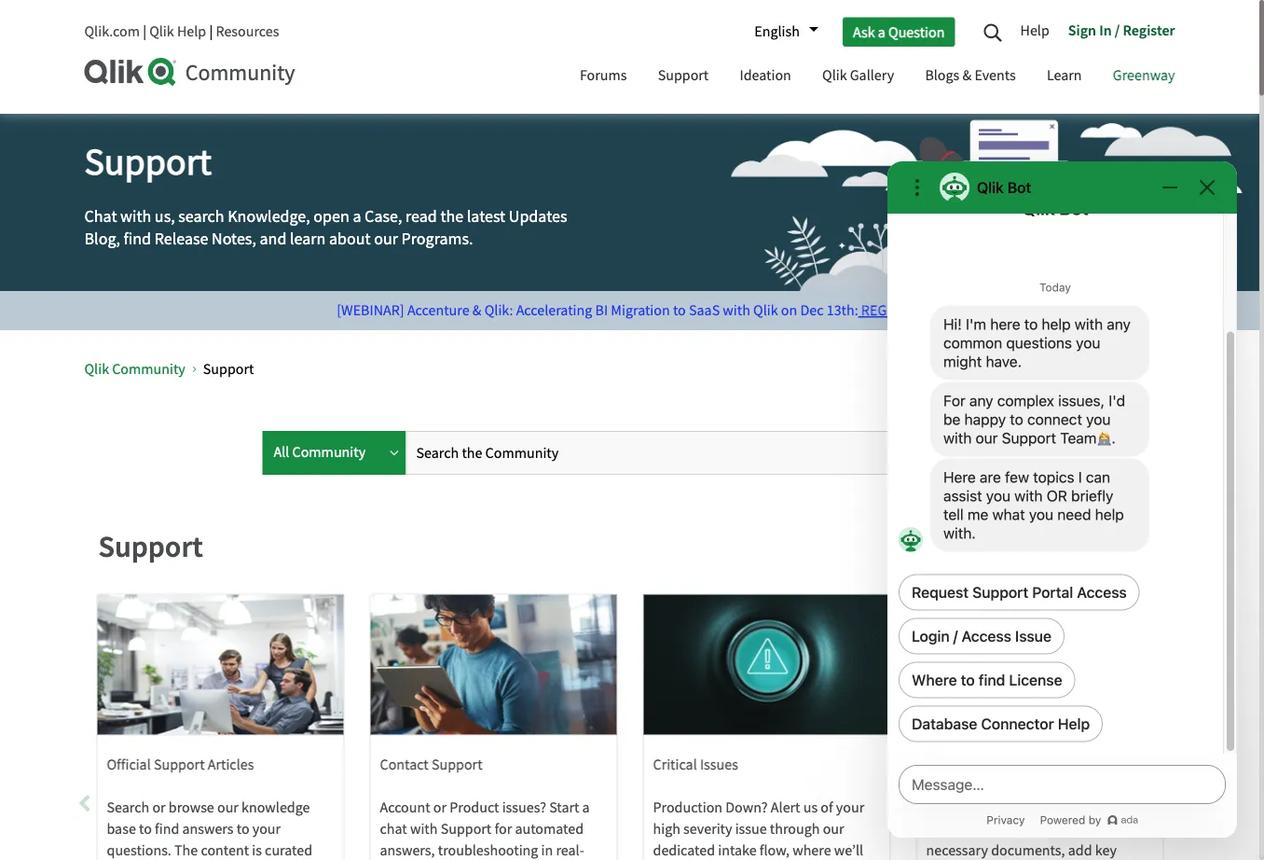 Task type: describe. For each thing, give the bounding box(es) containing it.
resources
[[216, 22, 279, 41]]

necessary
[[927, 841, 989, 860]]

greenway link
[[1100, 49, 1190, 104]]

qlik gallery link
[[809, 49, 909, 104]]

here.
[[927, 819, 958, 839]]

search for search
[[929, 444, 976, 461]]

1 vertical spatial community
[[112, 359, 185, 378]]

start
[[550, 798, 580, 817]]

browse
[[169, 798, 214, 817]]

find inside chat with us, search knowledge, open a case, read the latest updates blog, find release notes, and learn about our programs.
[[124, 228, 151, 250]]

learn
[[1047, 66, 1083, 85]]

help link
[[1021, 14, 1059, 49]]

alert
[[771, 798, 801, 817]]

upload
[[1096, 819, 1140, 839]]

qlik gallery
[[823, 66, 895, 85]]

1 vertical spatial with
[[723, 301, 751, 320]]

ideation
[[740, 66, 792, 85]]

knowledge,
[[228, 206, 310, 227]]

register
[[1124, 21, 1176, 39]]

our inside chat with us, search knowledge, open a case, read the latest updates blog, find release notes, and learn about our programs.
[[374, 228, 398, 250]]

gallery
[[850, 66, 895, 85]]

migration
[[611, 301, 670, 320]]

can
[[1071, 819, 1093, 839]]

dedicated
[[653, 841, 716, 860]]

menu bar containing forums
[[566, 49, 1190, 104]]

flow,
[[760, 841, 790, 860]]

1 | from the left
[[143, 22, 146, 41]]

blog,
[[84, 228, 120, 250]]

down?
[[726, 798, 768, 817]]

learn
[[290, 228, 326, 250]]

ask a question
[[853, 22, 945, 41]]

search
[[178, 206, 224, 227]]

for
[[495, 819, 512, 839]]

of
[[821, 798, 834, 817]]

community inside community link
[[185, 58, 295, 87]]

register link
[[859, 301, 923, 320]]

qlik inside list
[[84, 359, 109, 378]]

saas
[[689, 301, 720, 320]]

english
[[755, 22, 800, 41]]

1 horizontal spatial to
[[237, 819, 250, 839]]

blogs & events
[[926, 66, 1016, 85]]

is inside search or browse our knowledge base to find answers to your questions. the content is curat
[[252, 841, 262, 860]]

search button
[[903, 431, 1002, 475]]

the
[[441, 206, 464, 227]]

is inside manage your active and prior cases here. this is where you can upload necessary documents, add k
[[990, 819, 1000, 839]]

manage your active and prior cases here. this is where you can upload necessary documents, add k
[[927, 798, 1153, 860]]

severity
[[684, 819, 733, 839]]

us,
[[155, 206, 175, 227]]

where inside manage your active and prior cases here. this is where you can upload necessary documents, add k
[[1003, 819, 1042, 839]]

0 horizontal spatial help
[[177, 22, 206, 41]]

in
[[542, 841, 553, 860]]

[webinar]  accenture & qlik:  accelerating bi migration to saas with qlik on dec 13th: register
[[337, 301, 923, 320]]

answers
[[182, 819, 234, 839]]

read
[[406, 206, 437, 227]]

active
[[1010, 798, 1047, 817]]

qlik.com link
[[84, 22, 140, 41]]

support inside support dropdown button
[[658, 66, 709, 85]]

production
[[653, 798, 723, 817]]

chat
[[84, 206, 117, 227]]

content
[[201, 841, 249, 860]]

and inside manage your active and prior cases here. this is where you can upload necessary documents, add k
[[1050, 798, 1074, 817]]

2 horizontal spatial a
[[878, 22, 886, 41]]

register
[[862, 301, 923, 320]]

sign in / register link
[[1059, 14, 1176, 49]]

issue
[[736, 819, 767, 839]]

search or browse our knowledge base to find answers to your questions. the content is curat
[[107, 798, 324, 860]]

list containing qlik community
[[84, 344, 1124, 394]]

open
[[314, 206, 350, 227]]

qlik help link
[[149, 22, 206, 41]]

your inside manage your active and prior cases here. this is where you can upload necessary documents, add k
[[978, 798, 1007, 817]]

you
[[1045, 819, 1068, 839]]

chat with us, search knowledge, open a case, read the latest updates blog, find release notes, and learn about our programs.
[[84, 206, 568, 250]]

find inside search or browse our knowledge base to find answers to your questions. the content is curat
[[155, 819, 179, 839]]

product
[[450, 798, 499, 817]]

qlik community link
[[84, 359, 185, 378]]

your inside search or browse our knowledge base to find answers to your questions. the content is curat
[[253, 819, 281, 839]]

with inside chat with us, search knowledge, open a case, read the latest updates blog, find release notes, and learn about our programs.
[[120, 206, 151, 227]]

cases
[[978, 755, 1014, 774]]

this
[[961, 819, 987, 839]]

community link
[[84, 58, 547, 87]]

or for with
[[434, 798, 447, 817]]

/
[[1115, 21, 1121, 39]]

add
[[1069, 841, 1093, 860]]

search for search or browse our knowledge base to find answers to your questions. the content is curat
[[107, 798, 149, 817]]

answers,
[[380, 841, 435, 860]]

qlik community
[[84, 359, 185, 378]]

qlik image
[[84, 58, 178, 86]]

events
[[975, 66, 1016, 85]]

accenture
[[408, 301, 470, 320]]

0 horizontal spatial &
[[473, 301, 482, 320]]

high
[[653, 819, 681, 839]]

release
[[155, 228, 208, 250]]

critical
[[653, 755, 697, 774]]

troubleshooting
[[438, 841, 539, 860]]

question
[[889, 22, 945, 41]]

our inside production down? alert us of your high severity issue through our dedicated intake flow, where we'
[[823, 819, 845, 839]]

support inside list
[[203, 359, 254, 378]]



Task type: locate. For each thing, give the bounding box(es) containing it.
where down active
[[1003, 819, 1042, 839]]

programs.
[[402, 228, 473, 250]]

0 vertical spatial community
[[185, 58, 295, 87]]

cases
[[1110, 798, 1144, 817]]

2 horizontal spatial your
[[978, 798, 1007, 817]]

1 vertical spatial is
[[252, 841, 262, 860]]

with right saas
[[723, 301, 751, 320]]

2 vertical spatial our
[[823, 819, 845, 839]]

in
[[1100, 21, 1112, 39]]

& inside dropdown button
[[963, 66, 972, 85]]

0 horizontal spatial or
[[152, 798, 166, 817]]

ask
[[853, 22, 875, 41]]

intake
[[718, 841, 757, 860]]

english button
[[746, 16, 819, 48]]

resources link
[[216, 22, 279, 41]]

articles
[[208, 755, 254, 774]]

0 horizontal spatial find
[[124, 228, 151, 250]]

with left us,
[[120, 206, 151, 227]]

with inside account or product issues? start a chat with support for automated answers, troubleshooting in rea
[[410, 819, 438, 839]]

2 or from the left
[[434, 798, 447, 817]]

case,
[[365, 206, 402, 227]]

and up you
[[1050, 798, 1074, 817]]

0 horizontal spatial is
[[252, 841, 262, 860]]

ideation button
[[726, 49, 806, 104]]

updates
[[509, 206, 568, 227]]

where down through
[[793, 841, 832, 860]]

1 vertical spatial our
[[217, 798, 239, 817]]

0 vertical spatial is
[[990, 819, 1000, 839]]

0 horizontal spatial to
[[139, 819, 152, 839]]

forums
[[580, 66, 627, 85]]

base
[[107, 819, 136, 839]]

manage for manage your active and prior cases here. this is where you can upload necessary documents, add k
[[927, 798, 975, 817]]

& right "blogs"
[[963, 66, 972, 85]]

a inside chat with us, search knowledge, open a case, read the latest updates blog, find release notes, and learn about our programs.
[[353, 206, 361, 227]]

0 vertical spatial and
[[260, 228, 287, 250]]

search inside button
[[929, 444, 976, 461]]

0 horizontal spatial with
[[120, 206, 151, 227]]

through
[[770, 819, 820, 839]]

our down case, on the left of page
[[374, 228, 398, 250]]

1 vertical spatial and
[[1050, 798, 1074, 817]]

2 horizontal spatial with
[[723, 301, 751, 320]]

1 vertical spatial manage
[[927, 798, 975, 817]]

documents,
[[992, 841, 1066, 860]]

qlik
[[149, 22, 174, 41], [823, 66, 847, 85], [754, 301, 779, 320], [84, 359, 109, 378]]

1 vertical spatial a
[[353, 206, 361, 227]]

0 vertical spatial our
[[374, 228, 398, 250]]

0 vertical spatial find
[[124, 228, 151, 250]]

our
[[374, 228, 398, 250], [217, 798, 239, 817], [823, 819, 845, 839]]

learn button
[[1033, 49, 1097, 104]]

account
[[380, 798, 431, 817]]

& left qlik:
[[473, 301, 482, 320]]

1 vertical spatial search
[[107, 798, 149, 817]]

search inside search or browse our knowledge base to find answers to your questions. the content is curat
[[107, 798, 149, 817]]

1 horizontal spatial or
[[434, 798, 447, 817]]

contact support
[[380, 755, 483, 774]]

chat
[[380, 819, 407, 839]]

1 vertical spatial find
[[155, 819, 179, 839]]

and inside chat with us, search knowledge, open a case, read the latest updates blog, find release notes, and learn about our programs.
[[260, 228, 287, 250]]

your right of
[[837, 798, 865, 817]]

1 manage from the top
[[927, 755, 975, 774]]

is right content
[[252, 841, 262, 860]]

to left saas
[[673, 301, 686, 320]]

or for find
[[152, 798, 166, 817]]

1 horizontal spatial with
[[410, 819, 438, 839]]

on
[[781, 301, 798, 320]]

account or product issues? start a chat with support for automated answers, troubleshooting in rea
[[380, 798, 590, 860]]

about
[[329, 228, 371, 250]]

1 horizontal spatial &
[[963, 66, 972, 85]]

1 horizontal spatial and
[[1050, 798, 1074, 817]]

to up questions.
[[139, 819, 152, 839]]

0 horizontal spatial search
[[107, 798, 149, 817]]

production down? alert us of your high severity issue through our dedicated intake flow, where we'
[[653, 798, 875, 860]]

find right the blog,
[[124, 228, 151, 250]]

your
[[837, 798, 865, 817], [978, 798, 1007, 817], [253, 819, 281, 839]]

or left product
[[434, 798, 447, 817]]

manage for manage cases
[[927, 755, 975, 774]]

1 horizontal spatial help
[[1021, 21, 1050, 40]]

to up content
[[237, 819, 250, 839]]

where inside production down? alert us of your high severity issue through our dedicated intake flow, where we'
[[793, 841, 832, 860]]

find up the on the bottom left of the page
[[155, 819, 179, 839]]

contact
[[380, 755, 429, 774]]

0 vertical spatial manage
[[927, 755, 975, 774]]

qlik.com | qlik help | resources
[[84, 22, 279, 41]]

a inside account or product issues? start a chat with support for automated answers, troubleshooting in rea
[[583, 798, 590, 817]]

our down of
[[823, 819, 845, 839]]

our up answers
[[217, 798, 239, 817]]

sign in / register
[[1069, 21, 1176, 39]]

0 vertical spatial with
[[120, 206, 151, 227]]

1 horizontal spatial find
[[155, 819, 179, 839]]

2 | from the left
[[209, 22, 213, 41]]

0 horizontal spatial where
[[793, 841, 832, 860]]

1 vertical spatial where
[[793, 841, 832, 860]]

1 vertical spatial &
[[473, 301, 482, 320]]

and
[[260, 228, 287, 250], [1050, 798, 1074, 817]]

critical issues
[[653, 755, 739, 774]]

0 vertical spatial search
[[929, 444, 976, 461]]

support button
[[644, 49, 723, 104]]

1 horizontal spatial search
[[929, 444, 976, 461]]

| right qlik.com link
[[143, 22, 146, 41]]

qlik:
[[485, 301, 513, 320]]

accelerating
[[516, 301, 593, 320]]

help
[[1021, 21, 1050, 40], [177, 22, 206, 41]]

| right qlik help link
[[209, 22, 213, 41]]

|
[[143, 22, 146, 41], [209, 22, 213, 41]]

a right the ask
[[878, 22, 886, 41]]

0 horizontal spatial a
[[353, 206, 361, 227]]

greenway
[[1114, 66, 1176, 85]]

or inside account or product issues? start a chat with support for automated answers, troubleshooting in rea
[[434, 798, 447, 817]]

2 vertical spatial a
[[583, 798, 590, 817]]

a
[[878, 22, 886, 41], [353, 206, 361, 227], [583, 798, 590, 817]]

or inside search or browse our knowledge base to find answers to your questions. the content is curat
[[152, 798, 166, 817]]

sign
[[1069, 21, 1097, 39]]

official
[[107, 755, 151, 774]]

with
[[120, 206, 151, 227], [723, 301, 751, 320], [410, 819, 438, 839]]

forums button
[[566, 49, 641, 104]]

automated
[[515, 819, 584, 839]]

and down knowledge,
[[260, 228, 287, 250]]

2 horizontal spatial to
[[673, 301, 686, 320]]

1 or from the left
[[152, 798, 166, 817]]

0 vertical spatial &
[[963, 66, 972, 85]]

our inside search or browse our knowledge base to find answers to your questions. the content is curat
[[217, 798, 239, 817]]

1 horizontal spatial where
[[1003, 819, 1042, 839]]

your inside production down? alert us of your high severity issue through our dedicated intake flow, where we'
[[837, 798, 865, 817]]

[webinar]
[[337, 301, 405, 320]]

help left the sign
[[1021, 21, 1050, 40]]

with up answers,
[[410, 819, 438, 839]]

your up this
[[978, 798, 1007, 817]]

list
[[84, 344, 1124, 394]]

Search content within Community Board text field
[[410, 431, 899, 475]]

1 horizontal spatial a
[[583, 798, 590, 817]]

0 horizontal spatial |
[[143, 22, 146, 41]]

manage inside manage your active and prior cases here. this is where you can upload necessary documents, add k
[[927, 798, 975, 817]]

is
[[990, 819, 1000, 839], [252, 841, 262, 860]]

1 horizontal spatial your
[[837, 798, 865, 817]]

1 horizontal spatial our
[[374, 228, 398, 250]]

support inside account or product issues? start a chat with support for automated answers, troubleshooting in rea
[[441, 819, 492, 839]]

1 horizontal spatial |
[[209, 22, 213, 41]]

a up about
[[353, 206, 361, 227]]

knowledge
[[242, 798, 310, 817]]

menu bar
[[566, 49, 1190, 104]]

0 horizontal spatial our
[[217, 798, 239, 817]]

questions.
[[107, 841, 171, 860]]

where
[[1003, 819, 1042, 839], [793, 841, 832, 860]]

bi
[[596, 301, 608, 320]]

help left resources
[[177, 22, 206, 41]]

a right start
[[583, 798, 590, 817]]

manage up here. at the bottom of page
[[927, 798, 975, 817]]

prior
[[1077, 798, 1107, 817]]

official support articles
[[107, 755, 254, 774]]

your down knowledge
[[253, 819, 281, 839]]

or left "browse"
[[152, 798, 166, 817]]

2 horizontal spatial our
[[823, 819, 845, 839]]

2 vertical spatial with
[[410, 819, 438, 839]]

0 vertical spatial a
[[878, 22, 886, 41]]

notes,
[[212, 228, 256, 250]]

search
[[929, 444, 976, 461], [107, 798, 149, 817]]

0 vertical spatial where
[[1003, 819, 1042, 839]]

0 horizontal spatial your
[[253, 819, 281, 839]]

1 horizontal spatial is
[[990, 819, 1000, 839]]

or
[[152, 798, 166, 817], [434, 798, 447, 817]]

us
[[804, 798, 818, 817]]

is right this
[[990, 819, 1000, 839]]

0 horizontal spatial and
[[260, 228, 287, 250]]

2 manage from the top
[[927, 798, 975, 817]]

manage left cases
[[927, 755, 975, 774]]



Task type: vqa. For each thing, say whether or not it's contained in the screenshot.
second •
no



